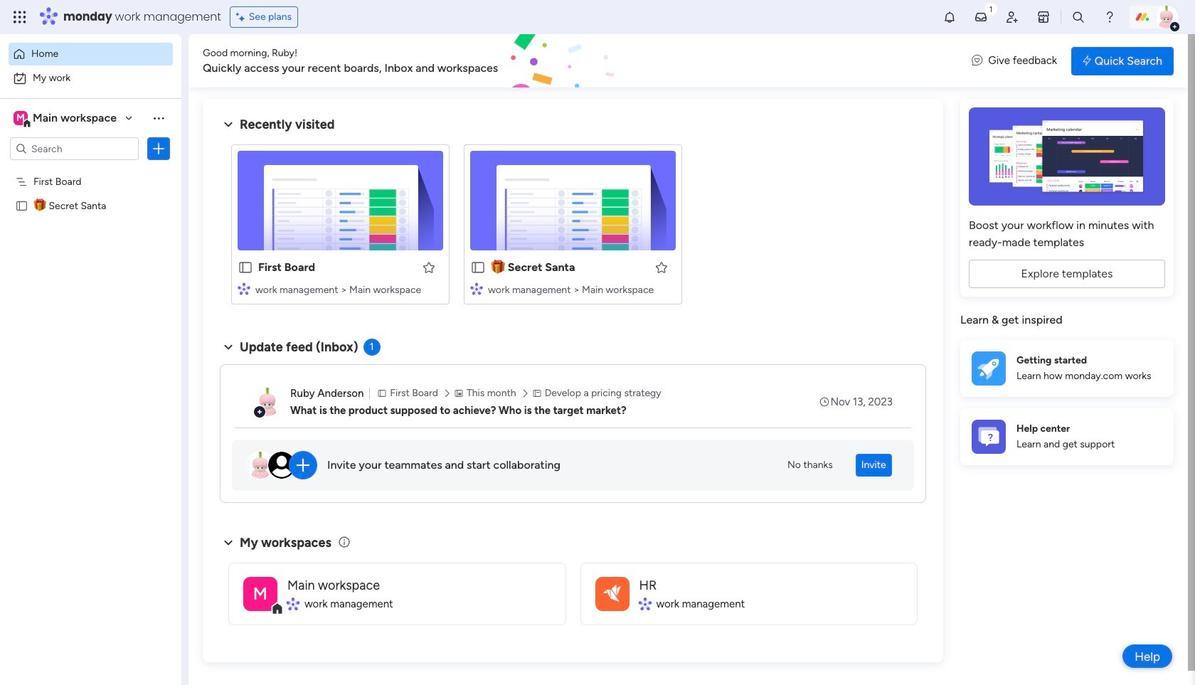 Task type: locate. For each thing, give the bounding box(es) containing it.
2 horizontal spatial public board image
[[471, 260, 486, 275]]

2 vertical spatial option
[[0, 168, 182, 171]]

close recently visited image
[[220, 116, 237, 133]]

0 vertical spatial component image
[[238, 282, 251, 295]]

options image
[[152, 142, 166, 156]]

help image
[[1103, 10, 1118, 24]]

add to favorites image
[[422, 260, 436, 274]]

templates image image
[[974, 107, 1162, 206]]

1 horizontal spatial workspace image
[[243, 577, 278, 611]]

public board image for add to favorites icon
[[471, 260, 486, 275]]

add to favorites image
[[655, 260, 669, 274]]

public board image
[[15, 199, 28, 212], [238, 260, 253, 275], [471, 260, 486, 275]]

workspace image inside icon
[[604, 581, 621, 607]]

select product image
[[13, 10, 27, 24]]

close my workspaces image
[[220, 534, 237, 552]]

1 horizontal spatial public board image
[[238, 260, 253, 275]]

workspace image
[[595, 577, 630, 611]]

2 horizontal spatial workspace image
[[604, 581, 621, 607]]

0 horizontal spatial workspace image
[[14, 110, 28, 126]]

Search in workspace field
[[30, 141, 119, 157]]

workspace image
[[14, 110, 28, 126], [243, 577, 278, 611], [604, 581, 621, 607]]

component image
[[238, 282, 251, 295], [288, 598, 300, 611]]

list box
[[0, 166, 182, 410]]

option
[[9, 43, 173, 65], [9, 67, 173, 90], [0, 168, 182, 171]]

1 vertical spatial component image
[[288, 598, 300, 611]]

workspace options image
[[152, 111, 166, 125]]

update feed image
[[975, 10, 989, 24]]

quick search results list box
[[220, 133, 927, 322]]

v2 user feedback image
[[973, 53, 983, 69]]

0 horizontal spatial component image
[[238, 282, 251, 295]]

ruby anderson image
[[1156, 6, 1179, 28]]



Task type: vqa. For each thing, say whether or not it's contained in the screenshot.
Ruby Anderson image
yes



Task type: describe. For each thing, give the bounding box(es) containing it.
public board image for add to favorites image
[[238, 260, 253, 275]]

see plans image
[[236, 9, 249, 25]]

invite members image
[[1006, 10, 1020, 24]]

0 vertical spatial option
[[9, 43, 173, 65]]

1 vertical spatial option
[[9, 67, 173, 90]]

ruby anderson image
[[253, 388, 282, 416]]

1 horizontal spatial component image
[[288, 598, 300, 611]]

v2 bolt switch image
[[1084, 53, 1092, 69]]

workspace selection element
[[14, 110, 119, 128]]

close update feed (inbox) image
[[220, 339, 237, 356]]

0 horizontal spatial public board image
[[15, 199, 28, 212]]

search everything image
[[1072, 10, 1086, 24]]

notifications image
[[943, 10, 957, 24]]

1 image
[[985, 1, 998, 17]]

getting started element
[[961, 340, 1175, 397]]

monday marketplace image
[[1037, 10, 1051, 24]]

1 element
[[363, 339, 381, 356]]

help center element
[[961, 408, 1175, 465]]



